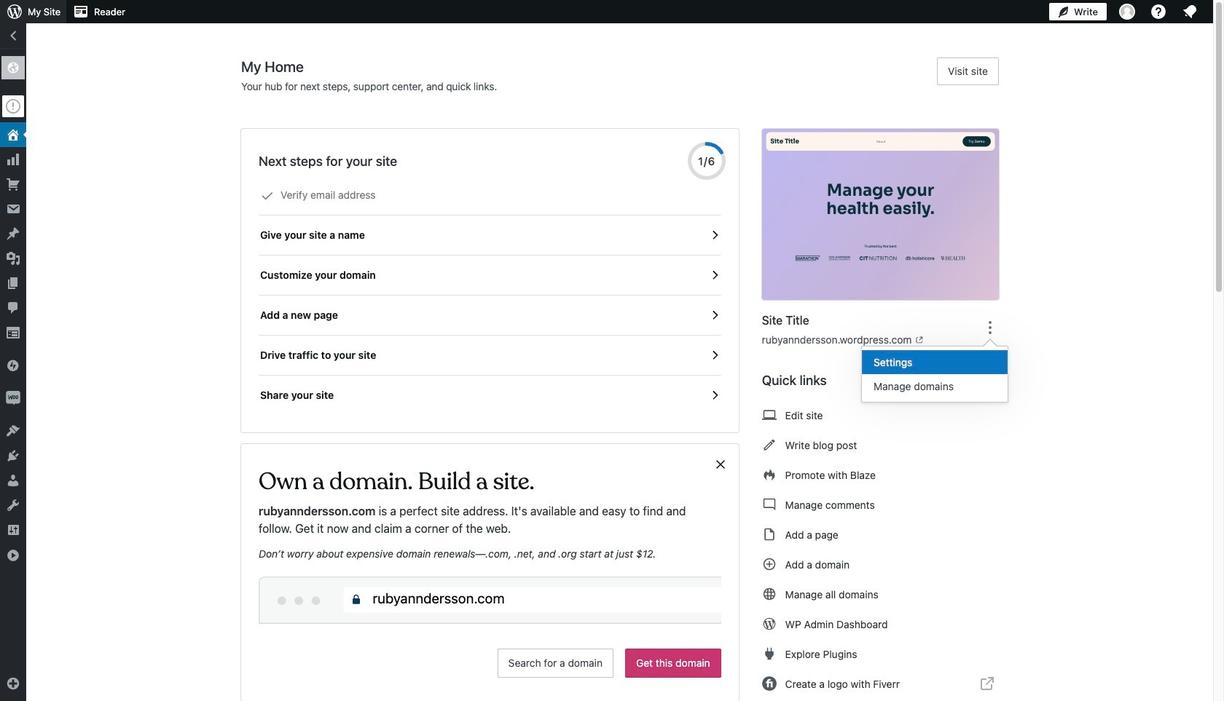 Task type: locate. For each thing, give the bounding box(es) containing it.
2 task enabled image from the top
[[708, 269, 721, 282]]

2 img image from the top
[[6, 391, 20, 406]]

progress bar
[[688, 142, 726, 180]]

0 vertical spatial img image
[[6, 359, 20, 373]]

launchpad checklist element
[[259, 176, 721, 415]]

edit image
[[762, 437, 777, 454]]

help image
[[1150, 3, 1168, 20]]

main content
[[241, 58, 1011, 702]]

1 vertical spatial img image
[[6, 391, 20, 406]]

task enabled image
[[708, 229, 721, 242], [708, 269, 721, 282], [708, 309, 721, 322], [708, 389, 721, 402]]

menu
[[862, 347, 1008, 402]]

task enabled image
[[708, 349, 721, 362]]

img image
[[6, 359, 20, 373], [6, 391, 20, 406]]



Task type: describe. For each thing, give the bounding box(es) containing it.
manage your notifications image
[[1182, 3, 1199, 20]]

3 task enabled image from the top
[[708, 309, 721, 322]]

mode_comment image
[[762, 496, 777, 514]]

more options for site site title image
[[982, 319, 999, 336]]

laptop image
[[762, 407, 777, 424]]

1 img image from the top
[[6, 359, 20, 373]]

dismiss domain name promotion image
[[714, 456, 727, 474]]

my profile image
[[1120, 4, 1136, 20]]

1 task enabled image from the top
[[708, 229, 721, 242]]

insert_drive_file image
[[762, 526, 777, 544]]

4 task enabled image from the top
[[708, 389, 721, 402]]



Task type: vqa. For each thing, say whether or not it's contained in the screenshot.
the topmost Website
no



